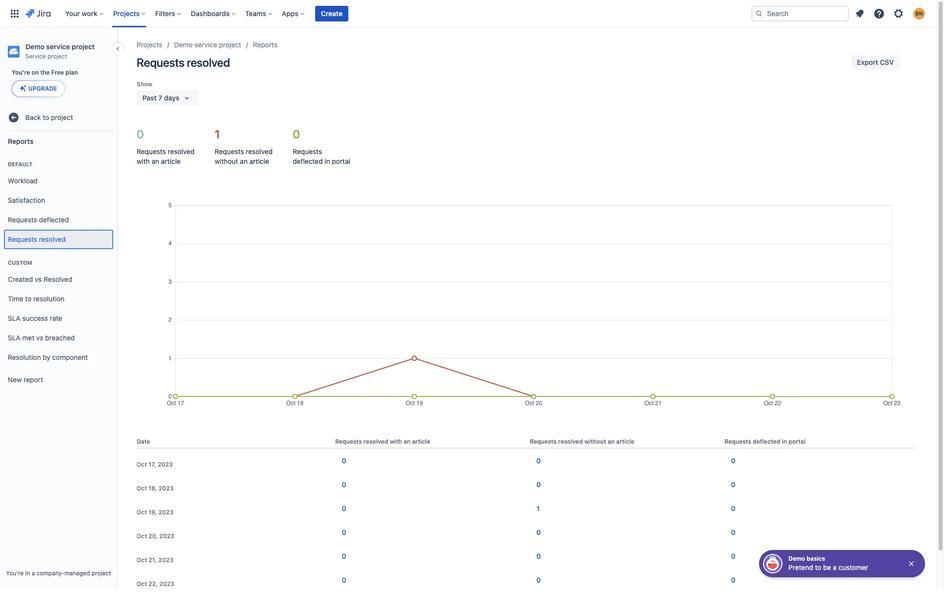 Task type: vqa. For each thing, say whether or not it's contained in the screenshot.
Your
yes



Task type: describe. For each thing, give the bounding box(es) containing it.
sla for sla met vs breached
[[8, 334, 20, 342]]

workload
[[8, 177, 38, 185]]

time to resolution link
[[4, 289, 113, 309]]

filters
[[155, 9, 175, 17]]

time
[[8, 295, 23, 303]]

custom
[[8, 260, 32, 266]]

upgrade
[[28, 85, 57, 92]]

your work
[[65, 9, 97, 17]]

sla success rate link
[[4, 309, 113, 328]]

requests inside requests deflected in portal
[[293, 147, 322, 156]]

deflected inside default group
[[39, 216, 69, 224]]

managed
[[64, 570, 90, 577]]

projects link
[[137, 39, 162, 51]]

with for date
[[390, 438, 402, 446]]

demo for demo service project
[[174, 41, 193, 49]]

work
[[82, 9, 97, 17]]

0 horizontal spatial without
[[215, 157, 238, 165]]

you're for you're in a company-managed project
[[6, 570, 24, 577]]

2023 for oct 18, 2023
[[159, 485, 174, 492]]

project for back to project
[[51, 113, 73, 121]]

requests inside requests resolved without an article
[[215, 147, 244, 156]]

on
[[32, 69, 39, 76]]

article for 0
[[161, 157, 181, 165]]

article for date
[[412, 438, 430, 446]]

filters button
[[152, 6, 185, 21]]

created vs resolved link
[[4, 270, 113, 289]]

your
[[65, 9, 80, 17]]

create button
[[315, 6, 348, 21]]

resolved inside requests resolved with an article
[[168, 147, 195, 156]]

dashboards button
[[188, 6, 239, 21]]

requests inside requests resolved with an article
[[137, 147, 166, 156]]

project for demo service project
[[219, 41, 241, 49]]

2 vertical spatial deflected
[[753, 438, 780, 446]]

18,
[[148, 485, 157, 492]]

back to project
[[25, 113, 73, 121]]

requests deflected link
[[4, 210, 113, 230]]

1 vertical spatial vs
[[36, 334, 43, 342]]

0 horizontal spatial 1
[[215, 127, 220, 141]]

oct for oct 22, 2023
[[137, 581, 147, 588]]

resolved
[[44, 275, 72, 283]]

sla success rate
[[8, 314, 62, 322]]

csv
[[880, 58, 894, 66]]

breached
[[45, 334, 75, 342]]

help image
[[873, 8, 885, 19]]

1 vertical spatial requests deflected in portal
[[725, 438, 806, 446]]

you're for you're on the free plan
[[12, 69, 30, 76]]

back to project link
[[4, 108, 113, 127]]

an for 1
[[240, 157, 248, 165]]

plan
[[66, 69, 78, 76]]

created
[[8, 275, 33, 283]]

demo for demo service project service project
[[25, 42, 44, 51]]

project up free
[[48, 53, 67, 60]]

search image
[[755, 10, 763, 17]]

upgrade button
[[12, 81, 64, 97]]

close image
[[908, 560, 915, 568]]

to for back
[[43, 113, 49, 121]]

0 vertical spatial requests deflected in portal
[[293, 147, 350, 165]]

projects button
[[110, 6, 149, 21]]

past
[[142, 94, 157, 102]]

sla met vs breached
[[8, 334, 75, 342]]

oct for oct 18, 2023
[[137, 485, 147, 492]]

to for time
[[25, 295, 31, 303]]

customer
[[839, 564, 868, 572]]

demo basics pretend to be a customer
[[789, 555, 868, 572]]

pretend
[[789, 564, 813, 572]]

you're in a company-managed project
[[6, 570, 111, 577]]

oct for oct 21, 2023
[[137, 557, 147, 564]]

projects for projects link
[[137, 41, 162, 49]]

to inside demo basics pretend to be a customer
[[815, 564, 821, 572]]

projects for projects dropdown button
[[113, 9, 140, 17]]

with for 0
[[137, 157, 150, 165]]

by
[[43, 353, 50, 361]]

satisfaction link
[[4, 191, 113, 210]]

resolution by component
[[8, 353, 88, 361]]

2023 for oct 17, 2023
[[158, 461, 173, 469]]

your profile and settings image
[[913, 8, 925, 19]]

demo for demo basics pretend to be a customer
[[789, 555, 805, 563]]

created vs resolved
[[8, 275, 72, 283]]

primary element
[[6, 0, 751, 27]]

22,
[[148, 581, 158, 588]]

0 vertical spatial vs
[[35, 275, 42, 283]]

resolved inside requests resolved without an article
[[246, 147, 273, 156]]

you're on the free plan
[[12, 69, 78, 76]]

0 horizontal spatial requests resolved without an article
[[215, 147, 273, 165]]

Search field
[[751, 6, 849, 21]]

export csv link
[[851, 55, 900, 70]]

demo service project service project
[[25, 42, 95, 60]]

back
[[25, 113, 41, 121]]

new report link
[[4, 370, 113, 390]]

1 horizontal spatial without
[[584, 438, 606, 446]]

sla for sla success rate
[[8, 314, 20, 322]]

success
[[22, 314, 48, 322]]

20,
[[148, 533, 158, 540]]



Task type: locate. For each thing, give the bounding box(es) containing it.
banner
[[0, 0, 937, 27]]

0 vertical spatial to
[[43, 113, 49, 121]]

report
[[24, 376, 43, 384]]

2023 right 19,
[[158, 509, 174, 516]]

1 horizontal spatial requests resolved with an article
[[335, 438, 430, 446]]

1 vertical spatial deflected
[[39, 216, 69, 224]]

2023 for oct 21, 2023
[[158, 557, 173, 564]]

be
[[823, 564, 831, 572]]

demo inside demo service project link
[[174, 41, 193, 49]]

1 vertical spatial with
[[390, 438, 402, 446]]

to right time
[[25, 295, 31, 303]]

2 oct from the top
[[137, 485, 147, 492]]

article for 1
[[249, 157, 269, 165]]

demo inside demo service project service project
[[25, 42, 44, 51]]

oct left 17,
[[137, 461, 147, 469]]

21,
[[148, 557, 157, 564]]

2023 for oct 20, 2023
[[159, 533, 174, 540]]

0 vertical spatial you're
[[12, 69, 30, 76]]

past 7 days
[[142, 94, 179, 102]]

2023 right 20,
[[159, 533, 174, 540]]

days
[[164, 94, 179, 102]]

1 vertical spatial you're
[[6, 570, 24, 577]]

0 vertical spatial 1
[[215, 127, 220, 141]]

in inside requests deflected in portal
[[325, 157, 330, 165]]

oct 21, 2023
[[137, 557, 173, 564]]

requests
[[137, 56, 184, 69], [137, 147, 166, 156], [215, 147, 244, 156], [293, 147, 322, 156], [8, 216, 37, 224], [8, 235, 37, 243], [335, 438, 362, 446], [530, 438, 557, 446], [725, 438, 751, 446]]

0 horizontal spatial portal
[[332, 157, 350, 165]]

demo inside demo basics pretend to be a customer
[[789, 555, 805, 563]]

satisfaction
[[8, 196, 45, 204]]

oct left 21, at bottom left
[[137, 557, 147, 564]]

5 oct from the top
[[137, 557, 147, 564]]

date
[[137, 438, 150, 446]]

2 horizontal spatial to
[[815, 564, 821, 572]]

2 horizontal spatial in
[[782, 438, 787, 446]]

oct for oct 17, 2023
[[137, 461, 147, 469]]

oct left 20,
[[137, 533, 147, 540]]

project for demo service project service project
[[72, 42, 95, 51]]

1 vertical spatial requests resolved without an article
[[530, 438, 635, 446]]

sla met vs breached link
[[4, 328, 113, 348]]

settings image
[[893, 8, 905, 19]]

oct left 22,
[[137, 581, 147, 588]]

sla left met
[[8, 334, 20, 342]]

oct 17, 2023
[[137, 461, 173, 469]]

demo
[[174, 41, 193, 49], [25, 42, 44, 51], [789, 555, 805, 563]]

portal inside requests deflected in portal
[[332, 157, 350, 165]]

requests deflected in portal
[[293, 147, 350, 165], [725, 438, 806, 446]]

requests resolved with an article for date
[[335, 438, 430, 446]]

0 vertical spatial deflected
[[293, 157, 323, 165]]

met
[[22, 334, 34, 342]]

a inside demo basics pretend to be a customer
[[833, 564, 837, 572]]

vs right created
[[35, 275, 42, 283]]

1 horizontal spatial requests resolved without an article
[[530, 438, 635, 446]]

1 vertical spatial reports
[[8, 137, 34, 145]]

1 vertical spatial requests resolved with an article
[[335, 438, 430, 446]]

new report
[[8, 376, 43, 384]]

requests resolved link
[[4, 230, 113, 249]]

3 oct from the top
[[137, 509, 147, 516]]

0 horizontal spatial requests deflected in portal
[[293, 147, 350, 165]]

19,
[[148, 509, 157, 516]]

the
[[40, 69, 50, 76]]

project
[[219, 41, 241, 49], [72, 42, 95, 51], [48, 53, 67, 60], [51, 113, 73, 121], [92, 570, 111, 577]]

2023 right 17,
[[158, 461, 173, 469]]

1
[[215, 127, 220, 141], [537, 504, 540, 513]]

17,
[[148, 461, 156, 469]]

service for demo service project
[[195, 41, 217, 49]]

demo up pretend
[[789, 555, 805, 563]]

oct left 19,
[[137, 509, 147, 516]]

2023 for oct 22, 2023
[[159, 581, 174, 588]]

0 horizontal spatial demo
[[25, 42, 44, 51]]

demo up service
[[25, 42, 44, 51]]

apps
[[282, 9, 299, 17]]

new
[[8, 376, 22, 384]]

1 horizontal spatial portal
[[789, 438, 806, 446]]

0 horizontal spatial service
[[46, 42, 70, 51]]

project right back
[[51, 113, 73, 121]]

1 sla from the top
[[8, 314, 20, 322]]

2 vertical spatial to
[[815, 564, 821, 572]]

jira image
[[25, 8, 51, 19], [25, 8, 51, 19]]

to inside group
[[25, 295, 31, 303]]

show
[[137, 81, 152, 88]]

export csv
[[857, 58, 894, 66]]

7
[[158, 94, 162, 102]]

2 horizontal spatial demo
[[789, 555, 805, 563]]

with inside requests resolved with an article
[[137, 157, 150, 165]]

a
[[833, 564, 837, 572], [32, 570, 35, 577]]

0 vertical spatial in
[[325, 157, 330, 165]]

service for demo service project service project
[[46, 42, 70, 51]]

to left be
[[815, 564, 821, 572]]

1 horizontal spatial to
[[43, 113, 49, 121]]

1 horizontal spatial in
[[325, 157, 330, 165]]

a left company-
[[32, 570, 35, 577]]

1 oct from the top
[[137, 461, 147, 469]]

resolution by component link
[[4, 348, 113, 368]]

oct left '18,'
[[137, 485, 147, 492]]

reports link
[[253, 39, 278, 51]]

you're left on
[[12, 69, 30, 76]]

1 button
[[530, 501, 546, 517]]

0 vertical spatial with
[[137, 157, 150, 165]]

0 horizontal spatial to
[[25, 295, 31, 303]]

an for date
[[404, 438, 411, 446]]

you're left company-
[[6, 570, 24, 577]]

resolution
[[8, 353, 41, 361]]

1 vertical spatial sla
[[8, 334, 20, 342]]

2023
[[158, 461, 173, 469], [159, 485, 174, 492], [158, 509, 174, 516], [159, 533, 174, 540], [158, 557, 173, 564], [159, 581, 174, 588]]

to right back
[[43, 113, 49, 121]]

0
[[137, 127, 144, 141], [293, 127, 300, 141], [342, 457, 346, 465], [537, 457, 541, 465], [731, 457, 736, 465], [342, 480, 346, 489], [537, 480, 541, 489], [731, 480, 736, 489], [342, 504, 346, 513], [731, 504, 736, 513], [342, 528, 346, 537], [537, 528, 541, 537], [731, 528, 736, 537], [342, 552, 346, 560], [537, 552, 541, 560], [731, 552, 736, 560], [342, 576, 346, 584], [537, 576, 541, 584], [731, 576, 736, 584]]

service inside demo service project service project
[[46, 42, 70, 51]]

oct 22, 2023
[[137, 581, 174, 588]]

service
[[195, 41, 217, 49], [46, 42, 70, 51]]

1 horizontal spatial requests deflected in portal
[[725, 438, 806, 446]]

0 horizontal spatial deflected
[[39, 216, 69, 224]]

past 7 days button
[[137, 90, 199, 106]]

1 inside button
[[537, 504, 540, 513]]

1 vertical spatial projects
[[137, 41, 162, 49]]

1 horizontal spatial 1
[[537, 504, 540, 513]]

requests resolved inside default group
[[8, 235, 66, 243]]

2023 right 21, at bottom left
[[158, 557, 173, 564]]

requests resolved without an article
[[215, 147, 273, 165], [530, 438, 635, 446]]

workload link
[[4, 171, 113, 191]]

0 horizontal spatial requests resolved with an article
[[137, 147, 195, 165]]

0 vertical spatial sla
[[8, 314, 20, 322]]

demo right projects link
[[174, 41, 193, 49]]

export
[[857, 58, 878, 66]]

vs right met
[[36, 334, 43, 342]]

resolved
[[187, 56, 230, 69], [168, 147, 195, 156], [246, 147, 273, 156], [39, 235, 66, 243], [364, 438, 388, 446], [558, 438, 583, 446]]

sla down time
[[8, 314, 20, 322]]

2 vertical spatial in
[[25, 570, 30, 577]]

your work button
[[62, 6, 107, 21]]

service down dashboards
[[195, 41, 217, 49]]

reports
[[253, 41, 278, 49], [8, 137, 34, 145]]

teams
[[245, 9, 266, 17]]

4 oct from the top
[[137, 533, 147, 540]]

0 horizontal spatial with
[[137, 157, 150, 165]]

1 vertical spatial 1
[[537, 504, 540, 513]]

1 horizontal spatial reports
[[253, 41, 278, 49]]

default
[[8, 161, 33, 167]]

1 horizontal spatial demo
[[174, 41, 193, 49]]

reports up the default
[[8, 137, 34, 145]]

resolution
[[33, 295, 65, 303]]

2023 for oct 19, 2023
[[158, 509, 174, 516]]

in
[[325, 157, 330, 165], [782, 438, 787, 446], [25, 570, 30, 577]]

apps button
[[279, 6, 308, 21]]

0 vertical spatial portal
[[332, 157, 350, 165]]

2 sla from the top
[[8, 334, 20, 342]]

requests resolved with an article for 0
[[137, 147, 195, 165]]

time to resolution
[[8, 295, 65, 303]]

2023 right 22,
[[159, 581, 174, 588]]

projects right work
[[113, 9, 140, 17]]

service up free
[[46, 42, 70, 51]]

0 horizontal spatial in
[[25, 570, 30, 577]]

basics
[[807, 555, 825, 563]]

0 vertical spatial projects
[[113, 9, 140, 17]]

notifications image
[[854, 8, 866, 19]]

demo service project
[[174, 41, 241, 49]]

deflected inside requests deflected in portal
[[293, 157, 323, 165]]

1 horizontal spatial requests resolved
[[137, 56, 230, 69]]

project left reports link
[[219, 41, 241, 49]]

to
[[43, 113, 49, 121], [25, 295, 31, 303], [815, 564, 821, 572]]

0 vertical spatial reports
[[253, 41, 278, 49]]

resolved inside default group
[[39, 235, 66, 243]]

2 horizontal spatial deflected
[[753, 438, 780, 446]]

1 vertical spatial requests resolved
[[8, 235, 66, 243]]

1 horizontal spatial service
[[195, 41, 217, 49]]

0 vertical spatial requests resolved
[[137, 56, 230, 69]]

oct for oct 19, 2023
[[137, 509, 147, 516]]

oct for oct 20, 2023
[[137, 533, 147, 540]]

projects down filters
[[137, 41, 162, 49]]

oct 19, 2023
[[137, 509, 174, 516]]

1 vertical spatial portal
[[789, 438, 806, 446]]

0 horizontal spatial reports
[[8, 137, 34, 145]]

company-
[[37, 570, 64, 577]]

custom group
[[4, 249, 113, 370]]

0 vertical spatial without
[[215, 157, 238, 165]]

demo service project link
[[174, 39, 241, 51]]

you're
[[12, 69, 30, 76], [6, 570, 24, 577]]

banner containing your work
[[0, 0, 937, 27]]

2023 right '18,'
[[159, 485, 174, 492]]

1 vertical spatial in
[[782, 438, 787, 446]]

teams button
[[242, 6, 276, 21]]

requests resolved down the requests deflected
[[8, 235, 66, 243]]

oct 18, 2023
[[137, 485, 174, 492]]

service
[[25, 53, 46, 60]]

rate
[[50, 314, 62, 322]]

portal
[[332, 157, 350, 165], [789, 438, 806, 446]]

1 horizontal spatial with
[[390, 438, 402, 446]]

an inside requests resolved with an article
[[152, 157, 159, 165]]

oct 20, 2023
[[137, 533, 174, 540]]

1 horizontal spatial a
[[833, 564, 837, 572]]

1 horizontal spatial deflected
[[293, 157, 323, 165]]

0 horizontal spatial requests resolved
[[8, 235, 66, 243]]

without
[[215, 157, 238, 165], [584, 438, 606, 446]]

requests resolved
[[137, 56, 230, 69], [8, 235, 66, 243]]

article
[[161, 157, 181, 165], [249, 157, 269, 165], [412, 438, 430, 446], [616, 438, 635, 446]]

1 vertical spatial to
[[25, 295, 31, 303]]

reports down teams popup button
[[253, 41, 278, 49]]

create
[[321, 9, 343, 17]]

0 vertical spatial requests resolved without an article
[[215, 147, 273, 165]]

requests deflected
[[8, 216, 69, 224]]

1 vertical spatial without
[[584, 438, 606, 446]]

sla
[[8, 314, 20, 322], [8, 334, 20, 342]]

0 vertical spatial requests resolved with an article
[[137, 147, 195, 165]]

free
[[51, 69, 64, 76]]

an
[[152, 157, 159, 165], [240, 157, 248, 165], [404, 438, 411, 446], [608, 438, 615, 446]]

an for 0
[[152, 157, 159, 165]]

0 horizontal spatial a
[[32, 570, 35, 577]]

default group
[[4, 151, 113, 252]]

project right managed
[[92, 570, 111, 577]]

projects inside projects dropdown button
[[113, 9, 140, 17]]

requests resolved down demo service project link
[[137, 56, 230, 69]]

project up plan
[[72, 42, 95, 51]]

6 oct from the top
[[137, 581, 147, 588]]

appswitcher icon image
[[9, 8, 20, 19]]

dashboards
[[191, 9, 230, 17]]

vs
[[35, 275, 42, 283], [36, 334, 43, 342]]

component
[[52, 353, 88, 361]]

a right be
[[833, 564, 837, 572]]



